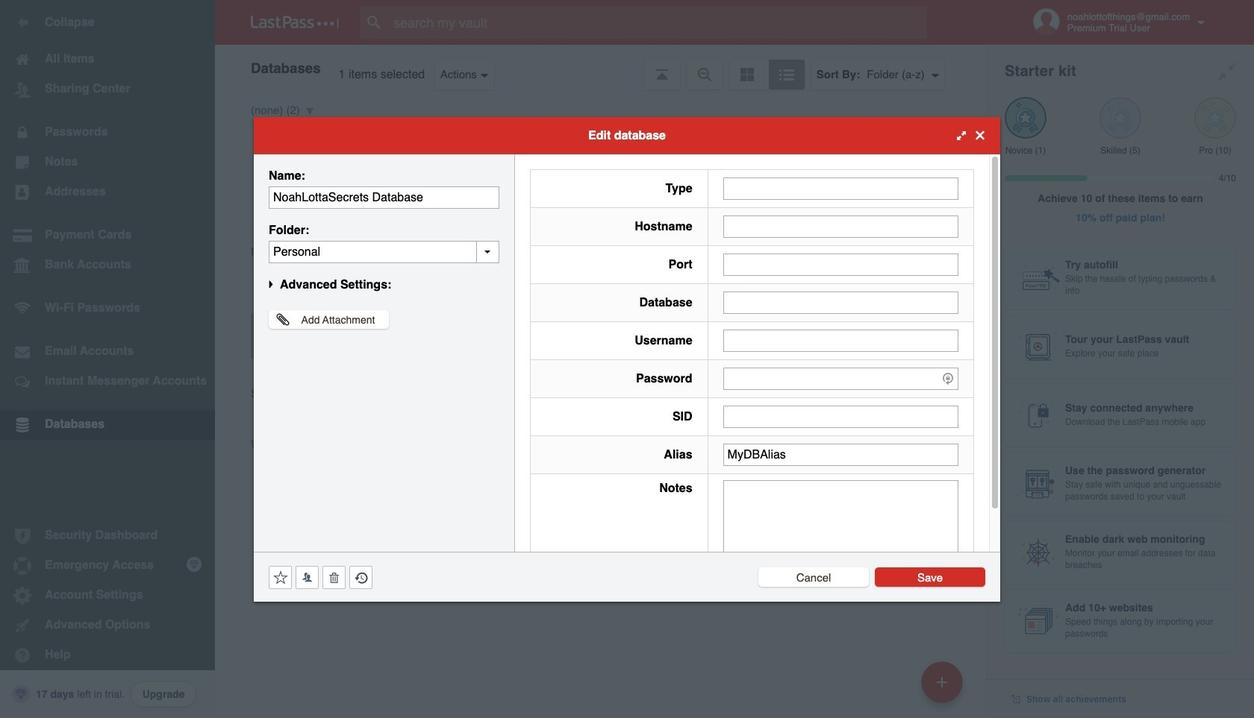 Task type: describe. For each thing, give the bounding box(es) containing it.
lastpass image
[[251, 16, 339, 29]]

new item image
[[937, 678, 947, 688]]

search my vault text field
[[360, 6, 956, 39]]

new item navigation
[[916, 658, 972, 719]]

main navigation navigation
[[0, 0, 215, 719]]



Task type: locate. For each thing, give the bounding box(es) containing it.
None text field
[[269, 186, 499, 209], [723, 480, 959, 573], [269, 186, 499, 209], [723, 480, 959, 573]]

dialog
[[254, 117, 1000, 602]]

Search search field
[[360, 6, 956, 39]]

None password field
[[723, 368, 959, 390]]

None text field
[[723, 177, 959, 200], [723, 215, 959, 238], [269, 241, 499, 263], [723, 253, 959, 276], [723, 292, 959, 314], [723, 330, 959, 352], [723, 406, 959, 428], [723, 444, 959, 466], [723, 177, 959, 200], [723, 215, 959, 238], [269, 241, 499, 263], [723, 253, 959, 276], [723, 292, 959, 314], [723, 330, 959, 352], [723, 406, 959, 428], [723, 444, 959, 466]]

vault options navigation
[[215, 45, 987, 90]]



